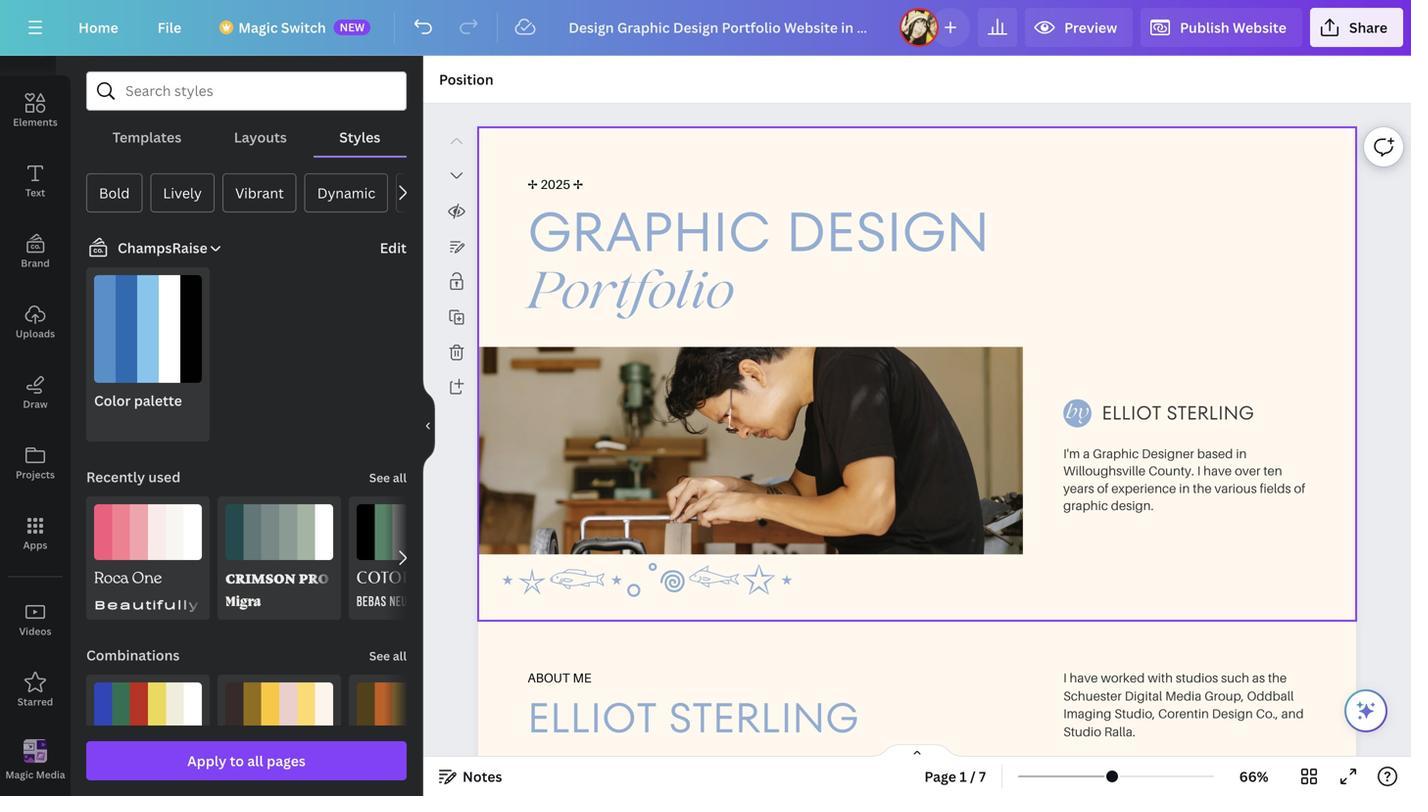 Task type: locate. For each thing, give the bounding box(es) containing it.
2 horizontal spatial design
[[1212, 706, 1253, 722]]

over
[[1235, 463, 1261, 479]]

the right as
[[1268, 671, 1287, 686]]

imaging
[[1064, 706, 1112, 722]]

page
[[925, 768, 956, 787]]

willoughsville
[[1064, 463, 1146, 479]]

1 horizontal spatial design
[[786, 194, 990, 271]]

see left the hide image
[[369, 470, 390, 486]]

2 of from the left
[[1294, 481, 1306, 496]]

digital
[[1125, 688, 1163, 704]]

crimson pro migra
[[225, 570, 329, 611]]

the
[[1193, 481, 1212, 496], [1268, 671, 1287, 686]]

champsraise
[[118, 239, 208, 257]]

new
[[340, 20, 365, 34]]

all left the hide image
[[393, 470, 407, 486]]

see all button
[[367, 458, 409, 497], [367, 636, 409, 675]]

apply "toy store" style image
[[94, 683, 202, 790]]

0 vertical spatial i
[[1197, 463, 1201, 479]]

0 vertical spatial see
[[369, 470, 390, 486]]

see all down neue
[[369, 648, 407, 665]]

see all for combinations
[[369, 648, 407, 665]]

graphic inside i'm a graphic designer based in willoughsville county. i have over ten years of experience in the various fields of graphic design.
[[1093, 446, 1139, 462]]

1 vertical spatial i
[[1064, 671, 1067, 686]]

1 vertical spatial magic
[[5, 769, 34, 782]]

i up schuester
[[1064, 671, 1067, 686]]

0 vertical spatial see all
[[369, 470, 407, 486]]

1 vertical spatial graphic
[[1093, 446, 1139, 462]]

in up the over
[[1236, 446, 1247, 462]]

/
[[970, 768, 976, 787]]

1 vertical spatial media
[[36, 769, 65, 782]]

⋆⭒𓆟⋆｡˚𖦹𓆜✩⋆
[[498, 550, 796, 610]]

page 1 / 7 button
[[917, 762, 994, 793]]

see down bebas
[[369, 648, 390, 665]]

0 horizontal spatial media
[[36, 769, 65, 782]]

0 horizontal spatial graphic
[[528, 194, 771, 271]]

styles button
[[313, 119, 407, 156]]

0 vertical spatial in
[[1236, 446, 1247, 462]]

color palette
[[94, 392, 182, 410]]

page 1 / 7
[[925, 768, 986, 787]]

design
[[19, 45, 52, 58], [786, 194, 990, 271], [1212, 706, 1253, 722]]

notes
[[463, 768, 502, 787]]

all down neue
[[393, 648, 407, 665]]

uploads
[[16, 327, 55, 341]]

see for recently used
[[369, 470, 390, 486]]

2 see from the top
[[369, 648, 390, 665]]

0 vertical spatial magic
[[238, 18, 278, 37]]

i
[[1197, 463, 1201, 479], [1064, 671, 1067, 686]]

in
[[1236, 446, 1247, 462], [1179, 481, 1190, 496]]

switch
[[281, 18, 326, 37]]

0 horizontal spatial ✢
[[528, 177, 538, 192]]

magic down starred
[[5, 769, 34, 782]]

based
[[1197, 446, 1233, 462]]

graphic up willoughsville
[[1093, 446, 1139, 462]]

1 horizontal spatial ✢
[[573, 177, 583, 192]]

pages
[[267, 752, 306, 771]]

graphic
[[1064, 498, 1108, 514]]

2 vertical spatial design
[[1212, 706, 1253, 722]]

uploads button
[[0, 287, 71, 358]]

1 horizontal spatial elliot
[[1102, 400, 1162, 427]]

0 horizontal spatial i
[[1064, 671, 1067, 686]]

magic media button
[[0, 726, 71, 797]]

1 vertical spatial elliot
[[528, 689, 657, 748]]

66%
[[1239, 768, 1269, 787]]

beautifully
[[94, 596, 200, 612]]

0 horizontal spatial the
[[1193, 481, 1212, 496]]

0 horizontal spatial magic
[[5, 769, 34, 782]]

experience
[[1112, 481, 1176, 496]]

1 vertical spatial the
[[1268, 671, 1287, 686]]

elliot down me
[[528, 689, 657, 748]]

palette
[[134, 392, 182, 410]]

2 vertical spatial all
[[247, 752, 263, 771]]

Search styles search field
[[125, 73, 368, 110]]

have inside i have worked with studios such as the schuester digital media group, oddball imaging studio, corentin design co., and studio ralla.
[[1070, 671, 1098, 686]]

the inside i'm a graphic designer based in willoughsville county. i have over ten years of experience in the various fields of graphic design.
[[1193, 481, 1212, 496]]

apply
[[187, 752, 227, 771]]

0 horizontal spatial in
[[1179, 481, 1190, 496]]

media up corentin
[[1166, 688, 1202, 704]]

0 horizontal spatial design
[[19, 45, 52, 58]]

0 vertical spatial elliot
[[1102, 400, 1162, 427]]

0 horizontal spatial elliot
[[528, 689, 657, 748]]

champsraise button
[[78, 236, 223, 260]]

all right 'to'
[[247, 752, 263, 771]]

vibrant
[[235, 184, 284, 202]]

1 see from the top
[[369, 470, 390, 486]]

magic inside main menu bar
[[238, 18, 278, 37]]

i'm a graphic designer based in willoughsville county. i have over ten years of experience in the various fields of graphic design.
[[1064, 446, 1306, 514]]

1 vertical spatial have
[[1070, 671, 1098, 686]]

1
[[960, 768, 967, 787]]

2 see all button from the top
[[367, 636, 409, 675]]

studio
[[1064, 724, 1102, 740]]

0 vertical spatial the
[[1193, 481, 1212, 496]]

0 vertical spatial see all button
[[367, 458, 409, 497]]

have up schuester
[[1070, 671, 1098, 686]]

0 horizontal spatial have
[[1070, 671, 1098, 686]]

elliot
[[1102, 400, 1162, 427], [528, 689, 657, 748]]

templates
[[112, 128, 182, 147]]

elements
[[13, 116, 58, 129]]

have down based
[[1204, 463, 1232, 479]]

preview button
[[1025, 8, 1133, 47]]

in down 'county.'
[[1179, 481, 1190, 496]]

0 vertical spatial have
[[1204, 463, 1232, 479]]

1 vertical spatial see all button
[[367, 636, 409, 675]]

roca one beautifully delicious sans
[[94, 569, 357, 612]]

main menu bar
[[0, 0, 1411, 56]]

1 horizontal spatial have
[[1204, 463, 1232, 479]]

sterling
[[1167, 400, 1254, 427]]

all for recently used
[[393, 470, 407, 486]]

✢ right 2025
[[573, 177, 583, 192]]

0 vertical spatial design
[[19, 45, 52, 58]]

1 horizontal spatial of
[[1294, 481, 1306, 496]]

see all button left the hide image
[[367, 458, 409, 497]]

one
[[132, 569, 162, 592]]

1 horizontal spatial media
[[1166, 688, 1202, 704]]

bold button
[[86, 173, 142, 213]]

home link
[[63, 8, 134, 47]]

0 vertical spatial all
[[393, 470, 407, 486]]

1 vertical spatial see
[[369, 648, 390, 665]]

see
[[369, 470, 390, 486], [369, 648, 390, 665]]

magic left switch
[[238, 18, 278, 37]]

draw button
[[0, 358, 71, 428]]

preview
[[1065, 18, 1117, 37]]

have
[[1204, 463, 1232, 479], [1070, 671, 1098, 686]]

oddball
[[1247, 688, 1294, 704]]

1 see all button from the top
[[367, 458, 409, 497]]

canva assistant image
[[1355, 700, 1378, 723]]

of right fields
[[1294, 481, 1306, 496]]

1 vertical spatial all
[[393, 648, 407, 665]]

of down willoughsville
[[1097, 481, 1109, 496]]

brand button
[[0, 217, 71, 287]]

0 vertical spatial media
[[1166, 688, 1202, 704]]

1 horizontal spatial i
[[1197, 463, 1201, 479]]

see all button down neue
[[367, 636, 409, 675]]

the left various
[[1193, 481, 1212, 496]]

file
[[158, 18, 182, 37]]

magic inside button
[[5, 769, 34, 782]]

see all left the hide image
[[369, 470, 407, 486]]

roca
[[94, 569, 129, 592]]

home
[[78, 18, 118, 37]]

design.
[[1111, 498, 1154, 514]]

0 horizontal spatial of
[[1097, 481, 1109, 496]]

see for combinations
[[369, 648, 390, 665]]

media down starred
[[36, 769, 65, 782]]

1 vertical spatial see all
[[369, 648, 407, 665]]

graphic design
[[528, 194, 990, 271]]

cotoris bebas neue
[[357, 569, 429, 610]]

7
[[979, 768, 986, 787]]

elliot right by
[[1102, 400, 1162, 427]]

1 see all from the top
[[369, 470, 407, 486]]

brand
[[21, 257, 50, 270]]

✢ left 2025
[[528, 177, 538, 192]]

apply to all pages
[[187, 752, 306, 771]]

sterling
[[669, 689, 859, 748]]

1 vertical spatial in
[[1179, 481, 1190, 496]]

me
[[573, 671, 592, 686]]

media inside i have worked with studios such as the schuester digital media group, oddball imaging studio, corentin design co., and studio ralla.
[[1166, 688, 1202, 704]]

ralla.
[[1105, 724, 1136, 740]]

schuester
[[1064, 688, 1122, 704]]

magic for magic switch
[[238, 18, 278, 37]]

magic for magic media
[[5, 769, 34, 782]]

1 horizontal spatial the
[[1268, 671, 1287, 686]]

2 see all from the top
[[369, 648, 407, 665]]

1 horizontal spatial magic
[[238, 18, 278, 37]]

graphic up portfolio
[[528, 194, 771, 271]]

i down based
[[1197, 463, 1201, 479]]

1 horizontal spatial graphic
[[1093, 446, 1139, 462]]

layouts button
[[208, 119, 313, 156]]

elliot sterling
[[528, 689, 859, 748]]

position button
[[431, 64, 502, 95]]

design inside i have worked with studios such as the schuester digital media group, oddball imaging studio, corentin design co., and studio ralla.
[[1212, 706, 1253, 722]]

and
[[1282, 706, 1304, 722]]



Task type: describe. For each thing, give the bounding box(es) containing it.
1 horizontal spatial in
[[1236, 446, 1247, 462]]

years
[[1064, 481, 1095, 496]]

as
[[1252, 671, 1265, 686]]

publish
[[1180, 18, 1230, 37]]

by
[[1066, 405, 1089, 423]]

position
[[439, 70, 494, 89]]

all inside button
[[247, 752, 263, 771]]

color palette button
[[86, 268, 210, 442]]

bold
[[99, 184, 130, 202]]

color
[[94, 392, 131, 410]]

a
[[1083, 446, 1090, 462]]

text
[[25, 186, 45, 199]]

1 vertical spatial design
[[786, 194, 990, 271]]

media inside magic media button
[[36, 769, 65, 782]]

design inside design button
[[19, 45, 52, 58]]

group,
[[1205, 688, 1244, 704]]

the inside i have worked with studios such as the schuester digital media group, oddball imaging studio, corentin design co., and studio ralla.
[[1268, 671, 1287, 686]]

worked
[[1101, 671, 1145, 686]]

ten
[[1264, 463, 1283, 479]]

see all for recently used
[[369, 470, 407, 486]]

publish website
[[1180, 18, 1287, 37]]

vibrant button
[[222, 173, 297, 213]]

styles
[[339, 128, 381, 147]]

side panel tab list
[[0, 5, 71, 797]]

apps
[[23, 539, 47, 552]]

videos
[[19, 625, 51, 639]]

✢ 2025 ✢
[[528, 177, 583, 192]]

share
[[1350, 18, 1388, 37]]

1 of from the left
[[1097, 481, 1109, 496]]

elements button
[[0, 75, 71, 146]]

edit
[[380, 239, 407, 257]]

share button
[[1310, 8, 1404, 47]]

2 ✢ from the left
[[573, 177, 583, 192]]

pro
[[299, 570, 329, 587]]

crimson
[[225, 570, 296, 587]]

elliot for elliot sterling
[[528, 689, 657, 748]]

lively button
[[150, 173, 215, 213]]

about
[[528, 671, 570, 686]]

file button
[[142, 8, 197, 47]]

have inside i'm a graphic designer based in willoughsville county. i have over ten years of experience in the various fields of graphic design.
[[1204, 463, 1232, 479]]

studios
[[1176, 671, 1219, 686]]

all for combinations
[[393, 648, 407, 665]]

recently
[[86, 468, 145, 487]]

starred button
[[0, 656, 71, 726]]

corentin
[[1159, 706, 1209, 722]]

such
[[1221, 671, 1250, 686]]

fields
[[1260, 481, 1291, 496]]

with
[[1148, 671, 1173, 686]]

i inside i have worked with studios such as the schuester digital media group, oddball imaging studio, corentin design co., and studio ralla.
[[1064, 671, 1067, 686]]

projects
[[16, 468, 55, 482]]

neue
[[390, 597, 413, 610]]

edit button
[[380, 237, 407, 259]]

bebas
[[357, 597, 387, 610]]

apply to all pages button
[[86, 742, 407, 781]]

designer
[[1142, 446, 1195, 462]]

projects button
[[0, 428, 71, 499]]

publish website button
[[1141, 8, 1302, 47]]

apply "lemon meringue" style image
[[225, 683, 333, 790]]

2025
[[541, 177, 570, 192]]

i inside i'm a graphic designer based in willoughsville county. i have over ten years of experience in the various fields of graphic design.
[[1197, 463, 1201, 479]]

starred
[[17, 696, 53, 709]]

hide image
[[422, 379, 435, 473]]

see all button for recently used
[[367, 458, 409, 497]]

about me
[[528, 671, 592, 686]]

1 ✢ from the left
[[528, 177, 538, 192]]

notes button
[[431, 762, 510, 793]]

elliot sterling
[[1102, 400, 1254, 427]]

draw
[[23, 398, 48, 411]]

magic switch
[[238, 18, 326, 37]]

layouts
[[234, 128, 287, 147]]

elliot for elliot sterling
[[1102, 400, 1162, 427]]

migra
[[225, 596, 261, 611]]

Design title text field
[[553, 8, 892, 47]]

sans
[[306, 596, 357, 612]]

various
[[1215, 481, 1257, 496]]

county.
[[1149, 463, 1195, 479]]

66% button
[[1222, 762, 1286, 793]]

apps button
[[0, 499, 71, 569]]

0 vertical spatial graphic
[[528, 194, 771, 271]]

dynamic button
[[305, 173, 388, 213]]

cotoris
[[357, 569, 429, 589]]

recently used
[[86, 468, 181, 487]]

text button
[[0, 146, 71, 217]]

combinations
[[86, 646, 180, 665]]

magic media
[[5, 769, 65, 782]]

website
[[1233, 18, 1287, 37]]

dynamic
[[317, 184, 376, 202]]

i have worked with studios such as the schuester digital media group, oddball imaging studio, corentin design co., and studio ralla.
[[1064, 671, 1304, 740]]

lively
[[163, 184, 202, 202]]

delicious
[[207, 596, 299, 612]]

studio,
[[1115, 706, 1156, 722]]

to
[[230, 752, 244, 771]]

show pages image
[[870, 744, 964, 760]]

see all button for combinations
[[367, 636, 409, 675]]



Task type: vqa. For each thing, say whether or not it's contained in the screenshot.
from within the You may be able to claim credits for taxes withheld from your country's tax authorities. We advise speaking to a tax professional in your country of residence regarding this. Countries without tax treaties may not recognize tax withholdings.
no



